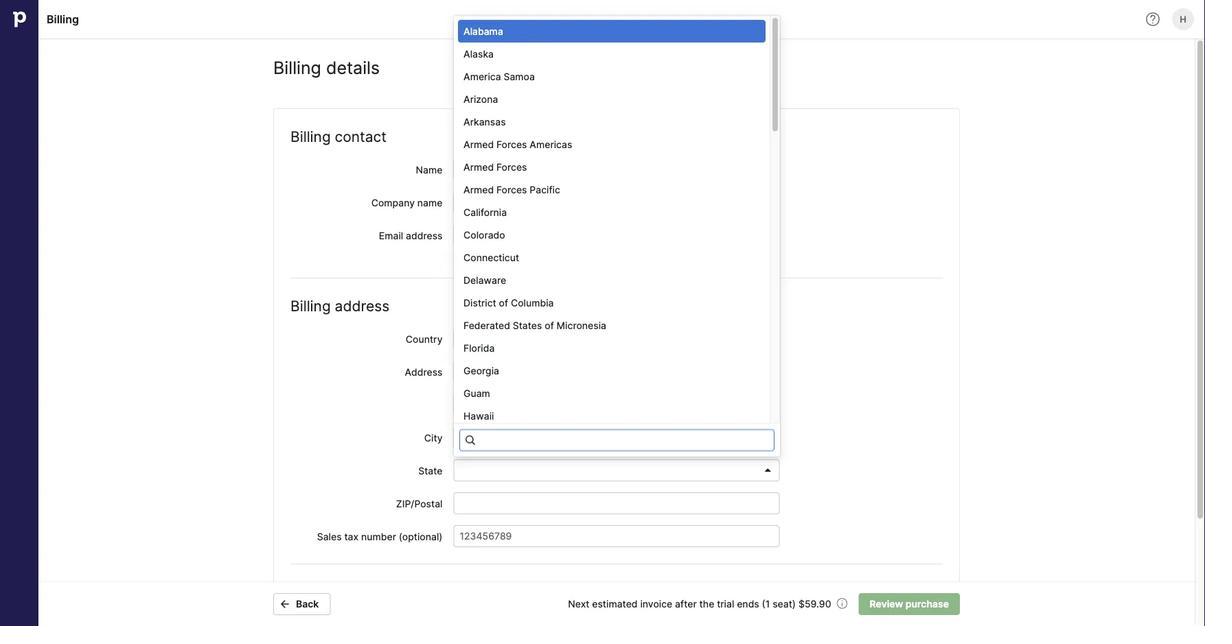 Task type: vqa. For each thing, say whether or not it's contained in the screenshot.
of
yes



Task type: describe. For each thing, give the bounding box(es) containing it.
will
[[468, 250, 481, 260]]

1
[[766, 599, 770, 611]]

alaska
[[464, 48, 494, 60]]

arkansas
[[464, 116, 506, 128]]

review
[[870, 599, 903, 611]]

name
[[417, 197, 443, 209]]

estimated
[[592, 599, 638, 611]]

company
[[371, 197, 415, 209]]

email
[[590, 250, 610, 260]]

armed forces
[[464, 161, 527, 173]]

ends
[[737, 599, 759, 611]]

h
[[1180, 14, 1187, 24]]

guam
[[464, 388, 490, 400]]

billing contact
[[290, 128, 387, 145]]

purchase
[[906, 599, 949, 611]]

city
[[424, 433, 443, 444]]

we will be sending invoices to this email
[[454, 250, 610, 260]]

billing for billing details
[[273, 58, 321, 78]]

sending
[[495, 250, 526, 260]]

billing for billing address
[[290, 297, 331, 315]]

country
[[406, 334, 443, 345]]

color muted image
[[837, 599, 848, 610]]

none field close menu
[[454, 460, 780, 482]]

alabama
[[464, 25, 503, 37]]

trial
[[717, 599, 734, 611]]

pacific
[[530, 184, 560, 196]]

number
[[361, 532, 396, 543]]

colorado
[[464, 229, 505, 241]]

h button
[[1170, 5, 1197, 33]]

(optional)
[[399, 532, 443, 543]]

(
[[762, 599, 766, 611]]

arizona
[[464, 93, 498, 105]]

delaware
[[464, 275, 506, 286]]

this
[[573, 250, 588, 260]]

address for email address
[[406, 230, 443, 242]]

tax
[[344, 532, 359, 543]]

payment
[[290, 584, 350, 601]]

method
[[354, 584, 407, 601]]

back
[[296, 599, 319, 611]]

armed forces pacific
[[464, 184, 560, 196]]

forces for pacific
[[496, 184, 527, 196]]

list box containing alabama
[[454, 16, 780, 428]]

next estimated invoice after the trial ends ( 1 seat ) $59.90
[[568, 599, 831, 611]]

billing for billing
[[47, 12, 79, 26]]

Street text field
[[454, 361, 780, 383]]

$59.90
[[799, 599, 831, 611]]

0 horizontal spatial of
[[499, 297, 508, 309]]

)
[[792, 599, 796, 611]]

sales
[[317, 532, 342, 543]]

states
[[513, 320, 542, 332]]

the
[[699, 599, 714, 611]]

seat
[[773, 599, 792, 611]]

florida
[[464, 343, 495, 354]]

billing for billing contact
[[290, 128, 331, 145]]

federated
[[464, 320, 510, 332]]

columbia
[[511, 297, 554, 309]]

name
[[416, 164, 443, 176]]



Task type: locate. For each thing, give the bounding box(es) containing it.
color primary image
[[465, 435, 476, 446], [277, 600, 293, 611]]

to
[[563, 250, 571, 260]]

0 vertical spatial color primary image
[[465, 435, 476, 446]]

be
[[483, 250, 493, 260]]

2 vertical spatial forces
[[496, 184, 527, 196]]

color primary image left back
[[277, 600, 293, 611]]

armed for armed forces americas
[[464, 139, 494, 150]]

hawaii
[[464, 411, 494, 422]]

forces for americas
[[496, 139, 527, 150]]

2 vertical spatial armed
[[464, 184, 494, 196]]

0 horizontal spatial address
[[335, 297, 389, 315]]

address
[[405, 367, 443, 378]]

list box
[[454, 16, 780, 428]]

0 vertical spatial armed
[[464, 139, 494, 150]]

0 vertical spatial forces
[[496, 139, 527, 150]]

next
[[568, 599, 590, 611]]

1 armed from the top
[[464, 139, 494, 150]]

state
[[418, 466, 443, 477]]

forces up armed forces
[[496, 139, 527, 150]]

2 armed from the top
[[464, 161, 494, 173]]

forces down armed forces
[[496, 184, 527, 196]]

color primary image inside back button
[[277, 600, 293, 611]]

1 vertical spatial color primary image
[[277, 600, 293, 611]]

1 vertical spatial armed
[[464, 161, 494, 173]]

invoices
[[529, 250, 561, 260]]

1 horizontal spatial of
[[545, 320, 554, 332]]

america
[[464, 71, 501, 82]]

forces
[[496, 139, 527, 150], [496, 161, 527, 173], [496, 184, 527, 196]]

1 vertical spatial forces
[[496, 161, 527, 173]]

after
[[675, 599, 697, 611]]

americas
[[530, 139, 572, 150]]

3 forces from the top
[[496, 184, 527, 196]]

armed for armed forces
[[464, 161, 494, 173]]

None text field
[[454, 192, 780, 214], [454, 493, 780, 515], [454, 192, 780, 214], [454, 493, 780, 515]]

federated states of micronesia
[[464, 320, 606, 332]]

email
[[379, 230, 403, 242]]

we
[[454, 250, 466, 260]]

samoa
[[504, 71, 535, 82]]

armed down arkansas
[[464, 139, 494, 150]]

back button
[[273, 594, 331, 616]]

billing
[[47, 12, 79, 26], [273, 58, 321, 78], [290, 128, 331, 145], [290, 297, 331, 315]]

quick help image
[[1145, 11, 1161, 27]]

Last name text field
[[619, 159, 780, 181]]

forces up armed forces pacific
[[496, 161, 527, 173]]

None email field
[[454, 225, 780, 247]]

armed up california
[[464, 184, 494, 196]]

invoice
[[640, 599, 672, 611]]

of right district
[[499, 297, 508, 309]]

0 vertical spatial address
[[406, 230, 443, 242]]

of right 'states'
[[545, 320, 554, 332]]

1 horizontal spatial color primary image
[[465, 435, 476, 446]]

0 horizontal spatial color primary image
[[277, 600, 293, 611]]

billing details
[[273, 58, 380, 78]]

review purchase
[[870, 599, 949, 611]]

123456789 text field
[[454, 526, 780, 548]]

review purchase button
[[859, 594, 960, 616]]

contact
[[335, 128, 387, 145]]

None text field
[[454, 427, 780, 449], [459, 430, 775, 452], [454, 427, 780, 449], [459, 430, 775, 452]]

details
[[326, 58, 380, 78]]

1 vertical spatial of
[[545, 320, 554, 332]]

color primary image down hawaii
[[465, 435, 476, 446]]

district
[[464, 297, 496, 309]]

armed for armed forces pacific
[[464, 184, 494, 196]]

connecticut
[[464, 252, 519, 264]]

home image
[[9, 9, 30, 30]]

address
[[406, 230, 443, 242], [335, 297, 389, 315]]

Apt/Suite text field
[[454, 394, 780, 416]]

sales tax number (optional)
[[317, 532, 443, 543]]

zip/postal
[[396, 499, 443, 510]]

payment method
[[290, 584, 407, 601]]

of
[[499, 297, 508, 309], [545, 320, 554, 332]]

california
[[464, 207, 507, 218]]

3 armed from the top
[[464, 184, 494, 196]]

close menu image
[[763, 466, 774, 477]]

armed forces americas
[[464, 139, 572, 150]]

district of columbia
[[464, 297, 554, 309]]

1 vertical spatial address
[[335, 297, 389, 315]]

armed up armed forces pacific
[[464, 161, 494, 173]]

micronesia
[[557, 320, 606, 332]]

1 horizontal spatial address
[[406, 230, 443, 242]]

company name
[[371, 197, 443, 209]]

2 forces from the top
[[496, 161, 527, 173]]

armed
[[464, 139, 494, 150], [464, 161, 494, 173], [464, 184, 494, 196]]

0 vertical spatial of
[[499, 297, 508, 309]]

First name text field
[[454, 159, 614, 181]]

billing address
[[290, 297, 389, 315]]

georgia
[[464, 365, 499, 377]]

email address
[[379, 230, 443, 242]]

None field
[[454, 328, 780, 350], [454, 460, 780, 482], [454, 328, 780, 350]]

america samoa
[[464, 71, 535, 82]]

address for billing address
[[335, 297, 389, 315]]

1 forces from the top
[[496, 139, 527, 150]]



